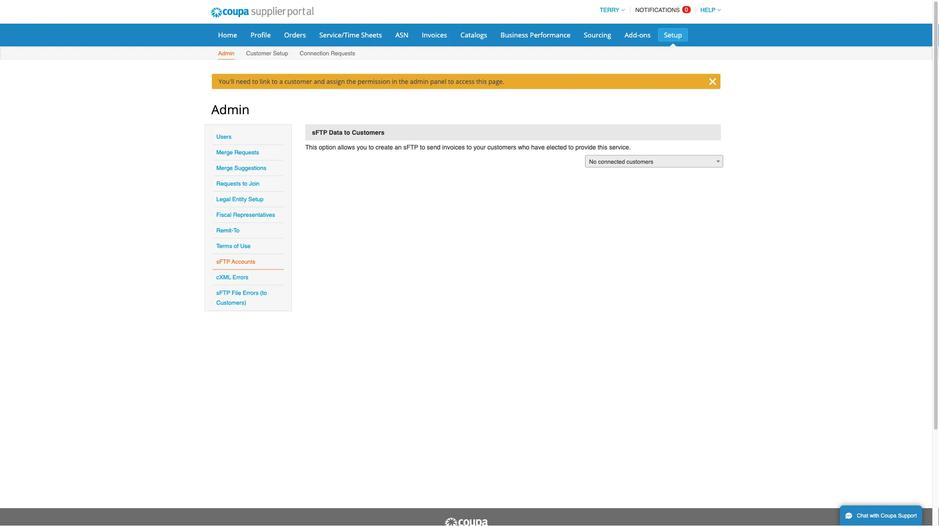 Task type: describe. For each thing, give the bounding box(es) containing it.
service.
[[609, 144, 631, 151]]

legal
[[216, 196, 231, 203]]

who
[[518, 144, 530, 151]]

0 horizontal spatial customers
[[487, 144, 516, 151]]

requests to join
[[216, 181, 260, 187]]

help
[[700, 7, 716, 13]]

1 horizontal spatial coupa supplier portal image
[[444, 518, 489, 527]]

representatives
[[233, 212, 275, 219]]

you'll
[[219, 77, 234, 86]]

profile link
[[245, 28, 277, 42]]

cxml errors link
[[216, 274, 248, 281]]

sourcing link
[[578, 28, 617, 42]]

permission
[[358, 77, 390, 86]]

to right elected
[[568, 144, 574, 151]]

No connected customers text field
[[586, 156, 723, 168]]

no
[[589, 159, 597, 165]]

terms of use link
[[216, 243, 251, 250]]

business performance link
[[495, 28, 576, 42]]

0 vertical spatial admin
[[218, 50, 235, 57]]

to left 'send'
[[420, 144, 425, 151]]

to right 'panel'
[[448, 77, 454, 86]]

requests to join link
[[216, 181, 260, 187]]

business
[[501, 30, 528, 39]]

link
[[260, 77, 270, 86]]

with
[[870, 514, 879, 520]]

admin
[[410, 77, 429, 86]]

service/time
[[319, 30, 359, 39]]

your
[[474, 144, 486, 151]]

cxml
[[216, 274, 231, 281]]

notifications
[[635, 7, 680, 13]]

connection requests link
[[299, 48, 356, 60]]

provide
[[575, 144, 596, 151]]

merge for merge requests
[[216, 149, 233, 156]]

invoices
[[422, 30, 447, 39]]

0 vertical spatial setup
[[664, 30, 682, 39]]

create
[[376, 144, 393, 151]]

customers inside text field
[[627, 159, 653, 165]]

customers
[[352, 129, 385, 136]]

catalogs
[[461, 30, 487, 39]]

to right the data
[[344, 129, 350, 136]]

merge suggestions link
[[216, 165, 266, 172]]

catalogs link
[[455, 28, 493, 42]]

customer
[[284, 77, 312, 86]]

requests for merge requests
[[234, 149, 259, 156]]

terms of use
[[216, 243, 251, 250]]

merge requests link
[[216, 149, 259, 156]]

0 vertical spatial coupa supplier portal image
[[205, 1, 320, 24]]

terry link
[[596, 7, 625, 13]]

0 horizontal spatial setup
[[248, 196, 264, 203]]

entity
[[232, 196, 247, 203]]

connected
[[598, 159, 625, 165]]

an
[[395, 144, 402, 151]]

users link
[[216, 134, 232, 140]]

and
[[314, 77, 325, 86]]

customer
[[246, 50, 271, 57]]

terms
[[216, 243, 232, 250]]

fiscal
[[216, 212, 232, 219]]

have
[[531, 144, 545, 151]]

sftp file errors (to customers)
[[216, 290, 267, 307]]

elected
[[547, 144, 567, 151]]

to left link
[[252, 77, 258, 86]]

suggestions
[[234, 165, 266, 172]]

0 vertical spatial errors
[[233, 274, 248, 281]]

access
[[456, 77, 475, 86]]

ons
[[639, 30, 651, 39]]

remit-to
[[216, 228, 240, 234]]

sftp accounts
[[216, 259, 255, 266]]

orders link
[[278, 28, 312, 42]]

customers)
[[216, 300, 246, 307]]

connection
[[300, 50, 329, 57]]

customer setup link
[[246, 48, 289, 60]]

cxml errors
[[216, 274, 248, 281]]

performance
[[530, 30, 571, 39]]

users
[[216, 134, 232, 140]]

0
[[685, 6, 688, 13]]

asn link
[[390, 28, 414, 42]]

chat
[[857, 514, 868, 520]]

asn
[[395, 30, 408, 39]]

sheets
[[361, 30, 382, 39]]

requests for connection requests
[[331, 50, 355, 57]]

No connected customers field
[[585, 155, 723, 168]]

add-ons link
[[619, 28, 656, 42]]



Task type: locate. For each thing, give the bounding box(es) containing it.
home link
[[212, 28, 243, 42]]

sftp accounts link
[[216, 259, 255, 266]]

0 horizontal spatial the
[[346, 77, 356, 86]]

2 vertical spatial setup
[[248, 196, 264, 203]]

invoices link
[[416, 28, 453, 42]]

1 horizontal spatial setup
[[273, 50, 288, 57]]

setup link
[[658, 28, 688, 42]]

customer setup
[[246, 50, 288, 57]]

sftp for sftp data to customers
[[312, 129, 327, 136]]

no connected customers
[[589, 159, 653, 165]]

1 horizontal spatial customers
[[627, 159, 653, 165]]

1 vertical spatial requests
[[234, 149, 259, 156]]

setup down 'notifications 0'
[[664, 30, 682, 39]]

the right in
[[399, 77, 408, 86]]

1 vertical spatial coupa supplier portal image
[[444, 518, 489, 527]]

sftp file errors (to customers) link
[[216, 290, 267, 307]]

2 vertical spatial requests
[[216, 181, 241, 187]]

add-ons
[[625, 30, 651, 39]]

to left 'a'
[[272, 77, 278, 86]]

sftp for sftp file errors (to customers)
[[216, 290, 230, 297]]

the
[[346, 77, 356, 86], [399, 77, 408, 86]]

merge requests
[[216, 149, 259, 156]]

sftp up cxml
[[216, 259, 230, 266]]

coupa
[[881, 514, 897, 520]]

in
[[392, 77, 397, 86]]

1 vertical spatial merge
[[216, 165, 233, 172]]

need
[[236, 77, 251, 86]]

1 vertical spatial admin
[[211, 101, 250, 118]]

1 vertical spatial errors
[[243, 290, 259, 297]]

sftp right an
[[403, 144, 418, 151]]

requests down service/time
[[331, 50, 355, 57]]

requests
[[331, 50, 355, 57], [234, 149, 259, 156], [216, 181, 241, 187]]

admin down 'you'll'
[[211, 101, 250, 118]]

1 horizontal spatial this
[[598, 144, 607, 151]]

0 vertical spatial this
[[476, 77, 487, 86]]

sftp for sftp accounts
[[216, 259, 230, 266]]

0 vertical spatial requests
[[331, 50, 355, 57]]

1 vertical spatial customers
[[627, 159, 653, 165]]

customers down 'service.'
[[627, 159, 653, 165]]

2 the from the left
[[399, 77, 408, 86]]

errors inside 'sftp file errors (to customers)'
[[243, 290, 259, 297]]

business performance
[[501, 30, 571, 39]]

panel
[[430, 77, 446, 86]]

allows
[[338, 144, 355, 151]]

sftp up customers)
[[216, 290, 230, 297]]

support
[[898, 514, 917, 520]]

remit-
[[216, 228, 233, 234]]

sourcing
[[584, 30, 611, 39]]

admin down home link
[[218, 50, 235, 57]]

this
[[476, 77, 487, 86], [598, 144, 607, 151]]

assign
[[327, 77, 345, 86]]

0 vertical spatial merge
[[216, 149, 233, 156]]

0 vertical spatial customers
[[487, 144, 516, 151]]

sftp inside 'sftp file errors (to customers)'
[[216, 290, 230, 297]]

fiscal representatives
[[216, 212, 275, 219]]

terry
[[600, 7, 619, 13]]

1 horizontal spatial the
[[399, 77, 408, 86]]

to
[[233, 228, 240, 234]]

option
[[319, 144, 336, 151]]

fiscal representatives link
[[216, 212, 275, 219]]

navigation
[[596, 1, 721, 19]]

join
[[249, 181, 260, 187]]

a
[[279, 77, 283, 86]]

requests up legal
[[216, 181, 241, 187]]

service/time sheets
[[319, 30, 382, 39]]

merge suggestions
[[216, 165, 266, 172]]

0 horizontal spatial coupa supplier portal image
[[205, 1, 320, 24]]

home
[[218, 30, 237, 39]]

file
[[232, 290, 241, 297]]

requests inside connection requests link
[[331, 50, 355, 57]]

requests up suggestions
[[234, 149, 259, 156]]

merge
[[216, 149, 233, 156], [216, 165, 233, 172]]

accounts
[[232, 259, 255, 266]]

sftp left the data
[[312, 129, 327, 136]]

use
[[240, 243, 251, 250]]

sftp
[[312, 129, 327, 136], [403, 144, 418, 151], [216, 259, 230, 266], [216, 290, 230, 297]]

coupa supplier portal image
[[205, 1, 320, 24], [444, 518, 489, 527]]

2 merge from the top
[[216, 165, 233, 172]]

profile
[[251, 30, 271, 39]]

add-
[[625, 30, 639, 39]]

1 the from the left
[[346, 77, 356, 86]]

1 vertical spatial setup
[[273, 50, 288, 57]]

to right you
[[369, 144, 374, 151]]

to left join
[[243, 181, 247, 187]]

legal entity setup
[[216, 196, 264, 203]]

orders
[[284, 30, 306, 39]]

errors down accounts at the left
[[233, 274, 248, 281]]

0 horizontal spatial this
[[476, 77, 487, 86]]

merge for merge suggestions
[[216, 165, 233, 172]]

customers left who
[[487, 144, 516, 151]]

admin
[[218, 50, 235, 57], [211, 101, 250, 118]]

the right assign
[[346, 77, 356, 86]]

connection requests
[[300, 50, 355, 57]]

this option allows you to create an sftp to send invoices to your customers who have elected to provide this service.
[[305, 144, 631, 151]]

data
[[329, 129, 342, 136]]

invoices
[[442, 144, 465, 151]]

merge down the users
[[216, 149, 233, 156]]

legal entity setup link
[[216, 196, 264, 203]]

merge down merge requests
[[216, 165, 233, 172]]

chat with coupa support
[[857, 514, 917, 520]]

1 vertical spatial this
[[598, 144, 607, 151]]

setup right customer
[[273, 50, 288, 57]]

setup down join
[[248, 196, 264, 203]]

sftp data to customers
[[312, 129, 385, 136]]

you'll need to link to a customer and assign the permission in the admin panel to access this page.
[[219, 77, 504, 86]]

of
[[234, 243, 239, 250]]

to
[[252, 77, 258, 86], [272, 77, 278, 86], [448, 77, 454, 86], [344, 129, 350, 136], [369, 144, 374, 151], [420, 144, 425, 151], [467, 144, 472, 151], [568, 144, 574, 151], [243, 181, 247, 187]]

page.
[[488, 77, 504, 86]]

customers
[[487, 144, 516, 151], [627, 159, 653, 165]]

errors left (to
[[243, 290, 259, 297]]

2 horizontal spatial setup
[[664, 30, 682, 39]]

1 merge from the top
[[216, 149, 233, 156]]

this left page.
[[476, 77, 487, 86]]

this right provide
[[598, 144, 607, 151]]

to left your
[[467, 144, 472, 151]]

notifications 0
[[635, 6, 688, 13]]

admin link
[[218, 48, 235, 60]]

errors
[[233, 274, 248, 281], [243, 290, 259, 297]]

navigation containing notifications 0
[[596, 1, 721, 19]]



Task type: vqa. For each thing, say whether or not it's contained in the screenshot.
the 'store'
no



